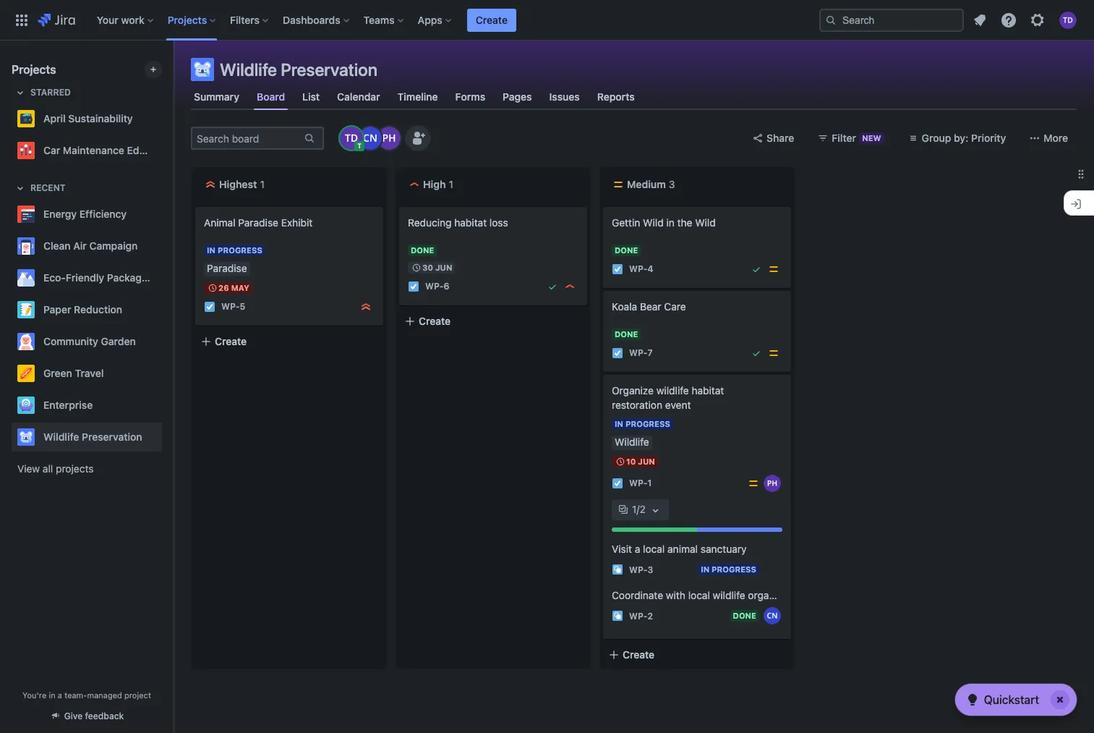 Task type: describe. For each thing, give the bounding box(es) containing it.
issues
[[550, 90, 580, 103]]

highest image
[[360, 301, 372, 313]]

view all projects
[[17, 462, 94, 475]]

feedback
[[85, 711, 124, 721]]

paper reduction
[[43, 303, 122, 315]]

1 horizontal spatial wildlife
[[220, 59, 277, 80]]

add to starred image for clean air campaign
[[158, 237, 175, 255]]

26 may 2023 image
[[207, 282, 219, 294]]

cara nguyen image
[[764, 607, 782, 625]]

enterprise
[[43, 399, 93, 411]]

wp-6
[[425, 281, 450, 292]]

0 vertical spatial 2
[[640, 503, 646, 515]]

wp- for 7
[[630, 348, 648, 358]]

add people image
[[410, 130, 427, 147]]

paper
[[43, 303, 71, 315]]

highest image
[[205, 179, 216, 190]]

tab list containing board
[[182, 84, 1086, 110]]

april sustainability
[[43, 112, 133, 124]]

medium
[[627, 178, 666, 190]]

done image for wp-6
[[547, 281, 559, 292]]

0 horizontal spatial wildlife
[[43, 431, 79, 443]]

1 down wp-1 link
[[632, 503, 637, 515]]

30
[[423, 263, 433, 272]]

in progress for animal
[[207, 245, 263, 255]]

eco-friendly packaging
[[43, 271, 156, 284]]

reports
[[598, 90, 635, 103]]

1 horizontal spatial a
[[635, 543, 641, 555]]

done image for wp-4
[[751, 263, 763, 275]]

2 horizontal spatial in
[[701, 565, 710, 574]]

collapse starred projects image
[[12, 84, 29, 101]]

done for gettin
[[615, 245, 639, 255]]

give feedback button
[[41, 704, 133, 728]]

done left cara nguyen icon
[[733, 611, 757, 620]]

car maintenance education
[[43, 144, 175, 156]]

paradise
[[238, 216, 279, 229]]

share
[[767, 132, 795, 144]]

wp-4 link
[[630, 263, 654, 275]]

issues link
[[547, 84, 583, 110]]

create button for highest 1
[[192, 329, 387, 355]]

garden
[[101, 335, 136, 347]]

banner containing your work
[[0, 0, 1095, 41]]

wp- for 2
[[630, 611, 648, 621]]

progress for animal
[[218, 245, 263, 255]]

5
[[240, 301, 246, 312]]

priority
[[972, 132, 1007, 144]]

wp- for 5
[[221, 301, 240, 312]]

recent
[[30, 182, 66, 193]]

car maintenance education link
[[12, 136, 175, 165]]

wp-5 link
[[221, 301, 246, 313]]

dashboards
[[283, 13, 341, 26]]

more button
[[1021, 127, 1077, 150]]

done for reducing
[[411, 245, 434, 255]]

maintenance
[[63, 144, 124, 156]]

packaging
[[107, 271, 156, 284]]

travel
[[75, 367, 104, 379]]

view all projects link
[[12, 456, 162, 482]]

1 vertical spatial medium image
[[748, 478, 760, 489]]

add to starred image for paper reduction
[[158, 301, 175, 318]]

add to starred image for energy efficiency
[[158, 206, 175, 223]]

payton hansen image
[[764, 475, 782, 492]]

coordinate with local wildlife organizations
[[612, 589, 811, 602]]

clean air campaign
[[43, 240, 138, 252]]

clean air campaign link
[[12, 232, 156, 261]]

2 vertical spatial progress
[[712, 565, 757, 574]]

primary element
[[9, 0, 820, 40]]

wp- for 3
[[630, 564, 648, 575]]

organize
[[612, 384, 654, 397]]

sub task image
[[612, 564, 624, 576]]

wildlife preservation link
[[12, 423, 156, 452]]

collapse recent projects image
[[12, 179, 29, 197]]

organize wildlife habitat restoration event
[[612, 384, 725, 411]]

wp-4
[[630, 264, 654, 275]]

done for koala
[[615, 329, 639, 339]]

0 horizontal spatial medium image
[[613, 179, 624, 190]]

starred
[[30, 87, 71, 98]]

create for medium 3
[[623, 648, 655, 661]]

2 inside wp-2 link
[[648, 611, 654, 621]]

6
[[444, 281, 450, 292]]

jun for 10 jun
[[638, 457, 655, 466]]

reduction
[[74, 303, 122, 315]]

done image for wp-7
[[751, 347, 763, 359]]

task image for koala bear care
[[612, 347, 624, 359]]

quickstart
[[985, 693, 1040, 706]]

group
[[922, 132, 952, 144]]

your work
[[97, 13, 145, 26]]

community garden
[[43, 335, 136, 347]]

quickstart button
[[956, 684, 1077, 716]]

wildlife inside organize wildlife habitat restoration event
[[657, 384, 689, 397]]

0 horizontal spatial projects
[[12, 63, 56, 76]]

friendly
[[66, 271, 104, 284]]

2 wild from the left
[[696, 216, 716, 229]]

coordinate
[[612, 589, 664, 602]]

local for a
[[643, 543, 665, 555]]

pages
[[503, 90, 532, 103]]

high 1
[[423, 178, 454, 190]]

reducing habitat loss
[[408, 216, 508, 229]]

create button for high 1
[[396, 308, 591, 334]]

3 for wp-3
[[648, 564, 654, 575]]

reports link
[[595, 84, 638, 110]]

koala
[[612, 300, 638, 313]]

cara nguyen image
[[359, 127, 382, 150]]

timeline
[[398, 90, 438, 103]]

filters
[[230, 13, 260, 26]]

tariq douglas image
[[340, 127, 363, 150]]

payton hansen image
[[378, 127, 401, 150]]

30 jun
[[423, 263, 453, 272]]

april sustainability link
[[12, 104, 156, 133]]

sustainability
[[68, 112, 133, 124]]

create button for medium 3
[[600, 642, 795, 668]]

teams
[[364, 13, 395, 26]]

settings image
[[1030, 11, 1047, 29]]

create project image
[[148, 64, 159, 75]]

energy efficiency
[[43, 208, 127, 220]]

pages link
[[500, 84, 535, 110]]

enterprise link
[[12, 391, 156, 420]]

eco-friendly packaging link
[[12, 263, 156, 292]]

10
[[627, 457, 636, 466]]

green
[[43, 367, 72, 379]]

share button
[[744, 127, 804, 150]]

care
[[665, 300, 686, 313]]

add to starred image for enterprise
[[158, 397, 175, 414]]

animal paradise exhibit
[[204, 216, 313, 229]]

Search board text field
[[192, 128, 302, 148]]

work
[[121, 13, 145, 26]]

team-
[[64, 690, 87, 700]]

wp-3
[[630, 564, 654, 575]]

in for animal paradise exhibit
[[207, 245, 216, 255]]

car
[[43, 144, 60, 156]]

koala bear care
[[612, 300, 686, 313]]

filters button
[[226, 8, 274, 31]]

wp-7
[[630, 348, 653, 358]]

wp-2 link
[[630, 610, 654, 622]]



Task type: vqa. For each thing, say whether or not it's contained in the screenshot.
automation IMAGE
no



Task type: locate. For each thing, give the bounding box(es) containing it.
clean
[[43, 240, 71, 252]]

1 horizontal spatial medium image
[[768, 263, 780, 275]]

1
[[260, 178, 265, 190], [449, 178, 454, 190], [648, 478, 652, 489], [632, 503, 637, 515]]

preservation
[[281, 59, 378, 80], [82, 431, 142, 443]]

wp- right sub task icon
[[630, 564, 648, 575]]

create for high 1
[[419, 315, 451, 327]]

reducing
[[408, 216, 452, 229]]

create button down 5
[[192, 329, 387, 355]]

in progress down restoration
[[615, 419, 671, 428]]

wp- for 1
[[630, 478, 648, 489]]

animal
[[668, 543, 698, 555]]

apps
[[418, 13, 443, 26]]

1 vertical spatial 3
[[648, 564, 654, 575]]

0 vertical spatial preservation
[[281, 59, 378, 80]]

filter new
[[832, 132, 882, 144]]

0 vertical spatial in progress
[[207, 245, 263, 255]]

1 horizontal spatial preservation
[[281, 59, 378, 80]]

jun
[[436, 263, 453, 272], [638, 457, 655, 466]]

create down wp-5 link
[[215, 335, 247, 347]]

wp-6 link
[[425, 280, 450, 293]]

0 horizontal spatial in
[[207, 245, 216, 255]]

2 add to starred image from the top
[[158, 428, 175, 446]]

remove from starred image for april sustainability
[[158, 110, 175, 127]]

0 vertical spatial wildlife
[[220, 59, 277, 80]]

task image for animal paradise exhibit
[[204, 301, 216, 313]]

wild right gettin
[[643, 216, 664, 229]]

0 vertical spatial wildlife preservation
[[220, 59, 378, 80]]

visit a local animal sanctuary
[[612, 543, 747, 555]]

2 down coordinate
[[648, 611, 654, 621]]

1 vertical spatial in
[[49, 690, 55, 700]]

done image
[[751, 347, 763, 359]]

a left team-
[[58, 690, 62, 700]]

task image for gettin wild in the wild
[[612, 263, 624, 275]]

exhibit
[[281, 216, 313, 229]]

1 vertical spatial wildlife
[[43, 431, 79, 443]]

0 vertical spatial 3
[[669, 178, 676, 190]]

0 horizontal spatial a
[[58, 690, 62, 700]]

projects button
[[163, 8, 222, 31]]

wildlife up view all projects
[[43, 431, 79, 443]]

summary
[[194, 90, 239, 103]]

add to starred image for green travel
[[158, 365, 175, 382]]

projects up collapse starred projects image at the left top of page
[[12, 63, 56, 76]]

wildlife preservation
[[220, 59, 378, 80], [43, 431, 142, 443]]

2 vertical spatial task image
[[612, 347, 624, 359]]

create button down 6
[[396, 308, 591, 334]]

1 horizontal spatial in progress
[[615, 419, 671, 428]]

jun right 10
[[638, 457, 655, 466]]

in up coordinate with local wildlife organizations
[[701, 565, 710, 574]]

0 vertical spatial medium image
[[613, 179, 624, 190]]

0 horizontal spatial in
[[49, 690, 55, 700]]

wildlife preservation up the list
[[220, 59, 378, 80]]

projects
[[168, 13, 207, 26], [12, 63, 56, 76]]

green travel
[[43, 367, 104, 379]]

1 remove from starred image from the top
[[158, 110, 175, 127]]

1 horizontal spatial wildlife preservation
[[220, 59, 378, 80]]

0 horizontal spatial high image
[[409, 179, 420, 190]]

the
[[678, 216, 693, 229]]

wp-3 link
[[630, 564, 654, 576]]

1 horizontal spatial wild
[[696, 216, 716, 229]]

medium image
[[613, 179, 624, 190], [768, 347, 780, 359]]

event
[[666, 399, 691, 411]]

0 vertical spatial remove from starred image
[[158, 110, 175, 127]]

search image
[[826, 14, 837, 26]]

1 horizontal spatial task image
[[612, 478, 624, 489]]

1 right the high
[[449, 178, 454, 190]]

1 / 2
[[632, 503, 646, 515]]

project
[[124, 690, 151, 700]]

0 horizontal spatial progress
[[218, 245, 263, 255]]

task image
[[204, 301, 216, 313], [612, 478, 624, 489]]

1 vertical spatial preservation
[[82, 431, 142, 443]]

preservation up the list
[[281, 59, 378, 80]]

1 horizontal spatial medium image
[[768, 347, 780, 359]]

1 vertical spatial habitat
[[692, 384, 725, 397]]

1 horizontal spatial wildlife
[[713, 589, 746, 602]]

progress down restoration
[[626, 419, 671, 428]]

wildlife up board
[[220, 59, 277, 80]]

medium image right done icon
[[768, 347, 780, 359]]

task image down 26 may 2023 image
[[204, 301, 216, 313]]

medium 3
[[627, 178, 676, 190]]

2 vertical spatial in progress
[[701, 565, 757, 574]]

1 vertical spatial wildlife
[[713, 589, 746, 602]]

loss
[[490, 216, 508, 229]]

0 horizontal spatial wildlife
[[657, 384, 689, 397]]

create inside primary element
[[476, 13, 508, 26]]

highest 1
[[219, 178, 265, 190]]

1 horizontal spatial progress
[[626, 419, 671, 428]]

create down wp-6 link
[[419, 315, 451, 327]]

jun right 30
[[436, 263, 453, 272]]

3 add to starred image from the top
[[158, 301, 175, 318]]

create
[[476, 13, 508, 26], [419, 315, 451, 327], [215, 335, 247, 347], [623, 648, 655, 661]]

1 vertical spatial in progress
[[615, 419, 671, 428]]

wildlife preservation down enterprise link
[[43, 431, 142, 443]]

1 horizontal spatial in
[[615, 419, 624, 428]]

community
[[43, 335, 98, 347]]

in progress down the sanctuary on the right
[[701, 565, 757, 574]]

0 vertical spatial wildlife
[[657, 384, 689, 397]]

create button down coordinate with local wildlife organizations
[[600, 642, 795, 668]]

0 horizontal spatial habitat
[[455, 216, 487, 229]]

26 may 2023 image
[[207, 282, 219, 294]]

board
[[257, 90, 285, 103]]

task image left wp-4 link
[[612, 263, 624, 275]]

wp-5
[[221, 301, 246, 312]]

add to starred image for wildlife preservation
[[158, 428, 175, 446]]

add to starred image
[[158, 269, 175, 287], [158, 428, 175, 446]]

0 vertical spatial in
[[667, 216, 675, 229]]

you're in a team-managed project
[[22, 690, 151, 700]]

1 vertical spatial progress
[[626, 419, 671, 428]]

1 vertical spatial remove from starred image
[[158, 142, 175, 159]]

1 horizontal spatial projects
[[168, 13, 207, 26]]

5 add to starred image from the top
[[158, 365, 175, 382]]

1 vertical spatial local
[[689, 589, 711, 602]]

add to starred image for community garden
[[158, 333, 175, 350]]

visit
[[612, 543, 632, 555]]

managed
[[87, 690, 122, 700]]

jira image
[[38, 11, 75, 29], [38, 11, 75, 29]]

in down restoration
[[615, 419, 624, 428]]

1 vertical spatial jun
[[638, 457, 655, 466]]

give feedback
[[64, 711, 124, 721]]

habitat
[[455, 216, 487, 229], [692, 384, 725, 397]]

banner
[[0, 0, 1095, 41]]

1 vertical spatial medium image
[[768, 347, 780, 359]]

10 june 2023 image
[[615, 456, 627, 467], [615, 456, 627, 467]]

progress down the sanctuary on the right
[[712, 565, 757, 574]]

add to starred image
[[158, 206, 175, 223], [158, 237, 175, 255], [158, 301, 175, 318], [158, 333, 175, 350], [158, 365, 175, 382], [158, 397, 175, 414]]

highest
[[219, 178, 257, 190]]

your
[[97, 13, 119, 26]]

timeline link
[[395, 84, 441, 110]]

jun for 30 jun
[[436, 263, 453, 272]]

in for organize wildlife habitat restoration event
[[615, 419, 624, 428]]

0 horizontal spatial local
[[643, 543, 665, 555]]

energy
[[43, 208, 77, 220]]

organizations
[[749, 589, 811, 602]]

medium image left medium at the top right
[[613, 179, 624, 190]]

wp- down coordinate
[[630, 611, 648, 621]]

sub task image
[[612, 610, 624, 622]]

in progress for organize
[[615, 419, 671, 428]]

more
[[1044, 132, 1069, 144]]

task image left wp-1 link
[[612, 478, 624, 489]]

high
[[423, 178, 446, 190]]

dashboards button
[[279, 8, 355, 31]]

medium image
[[768, 263, 780, 275], [748, 478, 760, 489]]

wp-7 link
[[630, 347, 653, 359]]

4 add to starred image from the top
[[158, 333, 175, 350]]

wp-2
[[630, 611, 654, 621]]

list link
[[300, 84, 323, 110]]

habitat inside organize wildlife habitat restoration event
[[692, 384, 725, 397]]

6 add to starred image from the top
[[158, 397, 175, 414]]

0 vertical spatial in
[[207, 245, 216, 255]]

with
[[666, 589, 686, 602]]

wildlife down the sanctuary on the right
[[713, 589, 746, 602]]

help image
[[1001, 11, 1018, 29]]

0 vertical spatial high image
[[409, 179, 420, 190]]

list
[[303, 90, 320, 103]]

apps button
[[414, 8, 457, 31]]

community garden link
[[12, 327, 156, 356]]

0 vertical spatial projects
[[168, 13, 207, 26]]

filter
[[832, 132, 857, 144]]

1 vertical spatial 2
[[648, 611, 654, 621]]

3 right medium at the top right
[[669, 178, 676, 190]]

wild right the
[[696, 216, 716, 229]]

task image left the wp-7 link
[[612, 347, 624, 359]]

high image
[[409, 179, 420, 190], [564, 281, 576, 292]]

task image for organize wildlife habitat restoration event
[[612, 478, 624, 489]]

0 vertical spatial progress
[[218, 245, 263, 255]]

create button inside primary element
[[467, 8, 517, 31]]

26 may
[[219, 283, 249, 292]]

create for highest 1
[[215, 335, 247, 347]]

0 horizontal spatial wildlife preservation
[[43, 431, 142, 443]]

wp-
[[630, 264, 648, 275], [425, 281, 444, 292], [221, 301, 240, 312], [630, 348, 648, 358], [630, 478, 648, 489], [630, 564, 648, 575], [630, 611, 648, 621]]

0 vertical spatial task image
[[204, 301, 216, 313]]

gettin
[[612, 216, 641, 229]]

1 vertical spatial a
[[58, 690, 62, 700]]

1 vertical spatial projects
[[12, 63, 56, 76]]

sanctuary
[[701, 543, 747, 555]]

0 vertical spatial a
[[635, 543, 641, 555]]

0 horizontal spatial jun
[[436, 263, 453, 272]]

wp- down 30 jun
[[425, 281, 444, 292]]

1 vertical spatial task image
[[408, 281, 420, 292]]

0 vertical spatial medium image
[[768, 263, 780, 275]]

1 add to starred image from the top
[[158, 206, 175, 223]]

in progress down animal
[[207, 245, 263, 255]]

your profile and settings image
[[1060, 11, 1077, 29]]

0 horizontal spatial 3
[[648, 564, 654, 575]]

1 vertical spatial add to starred image
[[158, 428, 175, 446]]

2 horizontal spatial in progress
[[701, 565, 757, 574]]

0 horizontal spatial in progress
[[207, 245, 263, 255]]

1 vertical spatial task image
[[612, 478, 624, 489]]

create right apps "dropdown button"
[[476, 13, 508, 26]]

preservation up 'view all projects' link
[[82, 431, 142, 443]]

/
[[637, 503, 640, 515]]

3 up coordinate
[[648, 564, 654, 575]]

local for with
[[689, 589, 711, 602]]

done up 30
[[411, 245, 434, 255]]

notifications image
[[972, 11, 989, 29]]

by:
[[955, 132, 969, 144]]

0 vertical spatial local
[[643, 543, 665, 555]]

1 right highest
[[260, 178, 265, 190]]

0 horizontal spatial wild
[[643, 216, 664, 229]]

1 horizontal spatial local
[[689, 589, 711, 602]]

local
[[643, 543, 665, 555], [689, 589, 711, 602]]

gettin wild in the wild
[[612, 216, 716, 229]]

energy efficiency link
[[12, 200, 156, 229]]

in
[[207, 245, 216, 255], [615, 419, 624, 428], [701, 565, 710, 574]]

add to starred image for eco-friendly packaging
[[158, 269, 175, 287]]

task image
[[612, 263, 624, 275], [408, 281, 420, 292], [612, 347, 624, 359]]

wp- for 6
[[425, 281, 444, 292]]

progress down animal paradise exhibit
[[218, 245, 263, 255]]

2 horizontal spatial progress
[[712, 565, 757, 574]]

wildlife up event at bottom right
[[657, 384, 689, 397]]

tab list
[[182, 84, 1086, 110]]

1 for highest 1
[[260, 178, 265, 190]]

1 wild from the left
[[643, 216, 664, 229]]

1 horizontal spatial 2
[[648, 611, 654, 621]]

projects right work
[[168, 13, 207, 26]]

2 down wp-1 link
[[640, 503, 646, 515]]

task image left wp-6 link
[[408, 281, 420, 292]]

projects inside popup button
[[168, 13, 207, 26]]

remove from starred image for car maintenance education
[[158, 142, 175, 159]]

a right visit
[[635, 543, 641, 555]]

eco-
[[43, 271, 66, 284]]

you're
[[22, 690, 47, 700]]

view
[[17, 462, 40, 475]]

1 horizontal spatial jun
[[638, 457, 655, 466]]

remove from starred image
[[158, 110, 175, 127], [158, 142, 175, 159]]

2 vertical spatial in
[[701, 565, 710, 574]]

1 horizontal spatial in
[[667, 216, 675, 229]]

appswitcher icon image
[[13, 11, 30, 29]]

wp- for 4
[[630, 264, 648, 275]]

1 add to starred image from the top
[[158, 269, 175, 287]]

0 vertical spatial task image
[[612, 263, 624, 275]]

wp- down 10 jun
[[630, 478, 648, 489]]

0 horizontal spatial medium image
[[748, 478, 760, 489]]

0 horizontal spatial preservation
[[82, 431, 142, 443]]

Search field
[[820, 8, 965, 31]]

0 vertical spatial habitat
[[455, 216, 487, 229]]

wp- up the organize
[[630, 348, 648, 358]]

1 for high 1
[[449, 178, 454, 190]]

10 jun
[[627, 457, 655, 466]]

0 horizontal spatial task image
[[204, 301, 216, 313]]

1 horizontal spatial high image
[[564, 281, 576, 292]]

1 vertical spatial wildlife preservation
[[43, 431, 142, 443]]

local right with
[[689, 589, 711, 602]]

in down animal
[[207, 245, 216, 255]]

2 add to starred image from the top
[[158, 237, 175, 255]]

1 horizontal spatial 3
[[669, 178, 676, 190]]

efficiency
[[79, 208, 127, 220]]

done up 'wp-7'
[[615, 329, 639, 339]]

done image
[[751, 263, 763, 275], [751, 263, 763, 275], [547, 281, 559, 292], [547, 281, 559, 292], [751, 347, 763, 359]]

1 for wp-1
[[648, 478, 652, 489]]

0 vertical spatial jun
[[436, 263, 453, 272]]

dismiss quickstart image
[[1049, 688, 1072, 711]]

wp- down 26 may
[[221, 301, 240, 312]]

0 horizontal spatial 2
[[640, 503, 646, 515]]

sidebar navigation image
[[158, 58, 190, 87]]

done up wp-4 at the top of the page
[[615, 245, 639, 255]]

progress for organize
[[626, 419, 671, 428]]

30 june 2023 image
[[411, 262, 423, 274], [411, 262, 423, 274]]

wp- up koala bear care
[[630, 264, 648, 275]]

create button right apps "dropdown button"
[[467, 8, 517, 31]]

2 remove from starred image from the top
[[158, 142, 175, 159]]

1 vertical spatial high image
[[564, 281, 576, 292]]

check image
[[964, 691, 982, 708]]

3 for medium 3
[[669, 178, 676, 190]]

local up wp-3
[[643, 543, 665, 555]]

calendar link
[[334, 84, 383, 110]]

wp-1
[[630, 478, 652, 489]]

restoration
[[612, 399, 663, 411]]

1 vertical spatial in
[[615, 419, 624, 428]]

create down wp-2 link
[[623, 648, 655, 661]]

in left the
[[667, 216, 675, 229]]

in right you're
[[49, 690, 55, 700]]

1 horizontal spatial habitat
[[692, 384, 725, 397]]

0 vertical spatial add to starred image
[[158, 269, 175, 287]]

1 down 10 jun
[[648, 478, 652, 489]]

bear
[[640, 300, 662, 313]]

projects
[[56, 462, 94, 475]]



